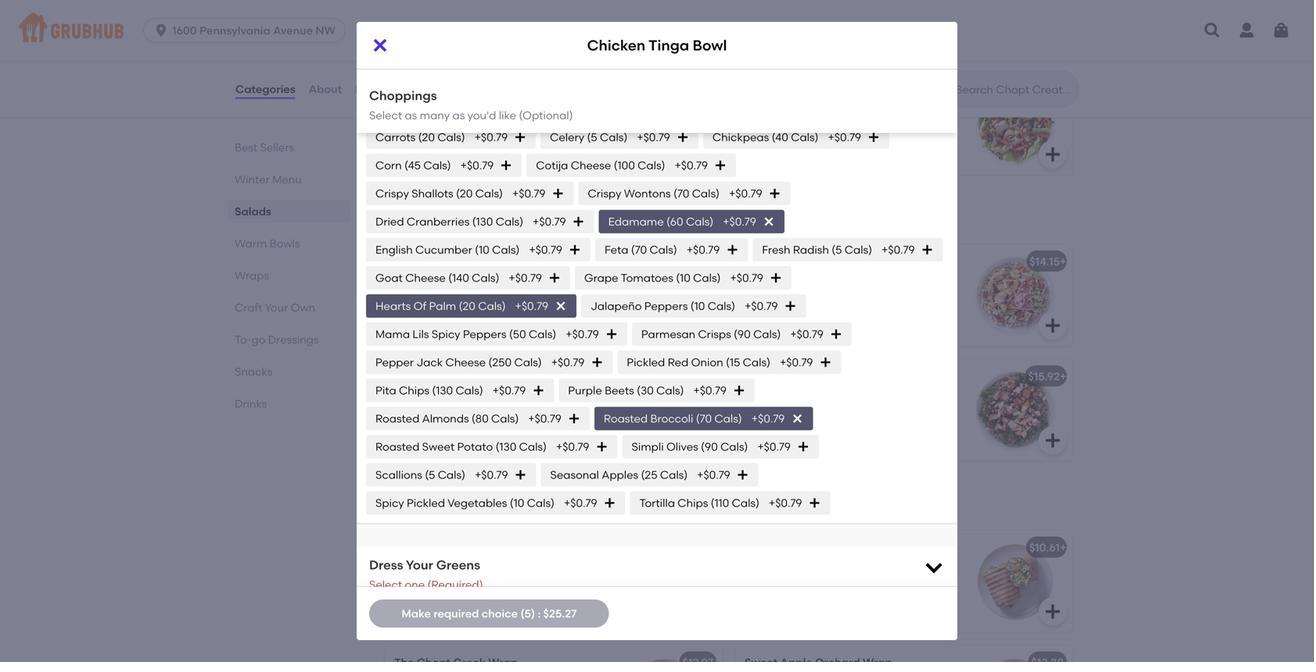 Task type: describe. For each thing, give the bounding box(es) containing it.
+$0.79 for scallions (5 cals)
[[475, 469, 508, 482]]

radish
[[793, 243, 830, 257]]

+$0.79 for goat cheese (140 cals)
[[509, 272, 542, 285]]

sweet
[[422, 441, 455, 454]]

(30
[[637, 384, 654, 398]]

simpli
[[632, 441, 664, 454]]

chickpeas (40 cals)
[[713, 131, 819, 144]]

tortilla inside your choice of base drizzled with mexican goddess and topped with braised chicken tinga, avocado, black beans, tortilla chips, scallions, cotija cheese, marinated kale
[[465, 325, 499, 338]]

about
[[309, 82, 342, 96]]

1 vertical spatial spicy
[[376, 497, 404, 510]]

feta
[[605, 243, 629, 257]]

edamame
[[609, 215, 664, 229]]

chicken, for natural
[[432, 106, 476, 119]]

goat cheese (140 cals)
[[376, 272, 500, 285]]

svg image for chickpeas (40 cals)
[[868, 131, 880, 144]]

blissful harvest bowl image
[[956, 359, 1074, 461]]

mediterranean tahini bowl image
[[956, 244, 1074, 346]]

chicken, for broccoli,
[[783, 106, 827, 119]]

+$0.79 for edamame (60 cals)
[[723, 215, 757, 229]]

dressings
[[268, 333, 319, 347]]

$15.92 for blissful harvest bowl
[[1029, 370, 1060, 383]]

+$0.79 for roasted broccoli (70 cals)
[[752, 412, 785, 426]]

(5 for scallions (5 cals)
[[425, 469, 435, 482]]

0 vertical spatial parmesan
[[407, 46, 461, 59]]

+$0.79 for seasonal apples (25 cals)
[[697, 469, 731, 482]]

tomatoes, inside panko fried chicken, pepper jack cheese, corn, grape tomatoes, pickled red onions, carrots, romaine
[[502, 7, 556, 20]]

0 horizontal spatial chicken tinga bowl
[[394, 255, 500, 268]]

1 vertical spatial with
[[557, 293, 579, 306]]

pickled red onion (15 cals)
[[627, 356, 771, 369]]

natural
[[548, 106, 587, 119]]

(optional)
[[519, 109, 573, 122]]

0 horizontal spatial bowls
[[270, 237, 300, 250]]

0 horizontal spatial peppers
[[463, 328, 507, 341]]

svg image for pickled red onion (15 cals)
[[820, 357, 832, 369]]

chips, inside cotija cheese, jalapeño peppers, tortilla chips, romaine
[[782, 579, 813, 593]]

+$0.79 for pepper jack cheese (250 cals)
[[552, 356, 585, 369]]

+$0.79 for parmesan crisps (90 cals)
[[791, 328, 824, 341]]

1 vertical spatial choice
[[482, 608, 518, 621]]

svg image for spicy pickled vegetables (10 cals)
[[604, 497, 616, 510]]

1 horizontal spatial spicy
[[432, 328, 461, 341]]

beans,
[[426, 325, 462, 338]]

0 horizontal spatial pickled
[[407, 497, 445, 510]]

0 horizontal spatial (110
[[457, 103, 475, 116]]

carrots, inside panko fried chicken, pepper jack cheese, corn, grape tomatoes, pickled red onions, carrots, romaine
[[496, 22, 537, 36]]

jack inside avocado, grape tomatoes, corn, pepper jack cheese, crispy shallots, romaine
[[787, 7, 809, 20]]

2 vertical spatial cheese
[[446, 356, 486, 369]]

svg image for celery (5 cals)
[[677, 131, 689, 144]]

romaine inside cotija cheese, jalapeño peppers, tortilla chips, romaine
[[816, 579, 860, 593]]

aged for aged parmesan (120 cals)
[[376, 46, 404, 59]]

+$0.79 for carrots (20 cals)
[[475, 131, 508, 144]]

0 vertical spatial pickled
[[627, 356, 665, 369]]

dried
[[376, 215, 404, 229]]

cheese, inside your choice of base drizzled with mexican goddess and topped with braised chicken tinga, avocado, black beans, tortilla chips, scallions, cotija cheese, marinated kale
[[427, 341, 468, 354]]

+$0.79 for jalapeño peppers (10 cals)
[[745, 300, 778, 313]]

hearts
[[376, 300, 411, 313]]

blissful
[[745, 370, 782, 383]]

(50
[[509, 328, 526, 341]]

1 horizontal spatial chicken
[[441, 370, 485, 383]]

cotija cheese (100 cals)
[[536, 159, 666, 172]]

(25
[[641, 469, 658, 482]]

+$0.79 for roasted sweet potato (130 cals)
[[556, 441, 590, 454]]

0 horizontal spatial free
[[410, 103, 431, 116]]

best sellers
[[235, 141, 294, 154]]

(10 right 'vegetables'
[[510, 497, 525, 510]]

jack inside panko fried chicken, pepper jack cheese, corn, grape tomatoes, pickled red onions, carrots, romaine
[[545, 0, 567, 4]]

pepper inside avocado, grape tomatoes, corn, pepper jack cheese, crispy shallots, romaine
[[745, 7, 784, 20]]

select inside dress your greens select one (required)
[[369, 579, 402, 592]]

pickled inside panko fried chicken, pepper jack cheese, corn, grape tomatoes, pickled red onions, carrots, romaine
[[394, 22, 433, 36]]

svg image inside 1600 pennsylvania avenue nw button
[[153, 23, 169, 38]]

fresh
[[762, 243, 791, 257]]

carrots
[[376, 131, 416, 144]]

jack
[[417, 356, 443, 369]]

svg image for dried cranberries (130 cals)
[[573, 216, 585, 228]]

$15.92 + for blissful harvest bowl
[[1029, 370, 1067, 383]]

+$0.79 for feta (70 cals)
[[687, 243, 720, 257]]

wrap for mexican caesar wrap
[[835, 541, 865, 555]]

+$0.79 for grape tomatoes (10 cals)
[[731, 272, 764, 285]]

romaine inside panko fried chicken, pepper jack cheese, corn, grape tomatoes, pickled red onions, carrots, romaine
[[540, 22, 584, 36]]

seasonal apples (25 cals)
[[551, 469, 688, 482]]

kale
[[394, 545, 418, 558]]

artisan croutons (110 cals)
[[600, 46, 740, 59]]

chinese chicken bowl image
[[606, 359, 723, 461]]

goddess
[[442, 293, 489, 306]]

(40
[[772, 131, 789, 144]]

0 vertical spatial warm bowls
[[382, 208, 484, 228]]

0 horizontal spatial warm
[[235, 237, 267, 250]]

0 vertical spatial roasted
[[872, 106, 913, 119]]

+$0.79 for tortilla chips (110 cals)
[[769, 497, 803, 510]]

(5 for celery (5 cals)
[[587, 131, 598, 144]]

+$0.79 for chickpeas (40 cals)
[[828, 131, 862, 144]]

free inside "grilled chicken, avocado, all-natural smoked bacon, cage-free egg, blue cheese, grape tomatoes, romaine"
[[511, 122, 532, 135]]

mexican caesar wrap image
[[956, 531, 1074, 633]]

grilled chicken, avocado, all-natural smoked bacon, cage-free egg, blue cheese, grape tomatoes, romaine
[[394, 106, 587, 151]]

svg image for mama lils spicy peppers (50 cals)
[[606, 328, 618, 341]]

+$0.79 for english cucumber (10 cals)
[[529, 243, 563, 257]]

1 vertical spatial mexican
[[745, 541, 791, 555]]

salads
[[235, 205, 271, 218]]

0 vertical spatial chicken
[[587, 37, 646, 54]]

(130 for cranberries
[[472, 215, 493, 229]]

+ for chinese chicken bowl
[[710, 370, 716, 383]]

shallots,
[[889, 7, 932, 20]]

choppings
[[369, 88, 437, 103]]

romaine inside avocado, grape tomatoes, corn, pepper jack cheese, crispy shallots, romaine
[[745, 22, 789, 36]]

olives
[[667, 441, 699, 454]]

1 horizontal spatial parmesan
[[642, 328, 696, 341]]

classic cobb salad image
[[606, 73, 723, 175]]

Search Chopt Creative Salad Co. search field
[[955, 82, 1075, 97]]

peppers,
[[873, 564, 920, 577]]

mediterranean
[[745, 255, 825, 268]]

svg image for seasonal apples (25 cals)
[[737, 469, 750, 482]]

(70 for wontons
[[674, 187, 690, 200]]

pepper jack cheese (250 cals)
[[376, 356, 542, 369]]

drinks
[[235, 398, 267, 411]]

winter
[[235, 173, 270, 186]]

salad
[[469, 84, 500, 97]]

pepper inside panko fried chicken, pepper jack cheese, corn, grape tomatoes, pickled red onions, carrots, romaine
[[504, 0, 542, 4]]

artisan
[[486, 567, 523, 580]]

snacks
[[235, 365, 273, 379]]

red inside panko fried chicken, pepper jack cheese, corn, grape tomatoes, pickled red onions, carrots, romaine
[[436, 22, 453, 36]]

$14.15 +
[[1030, 255, 1067, 268]]

1 $10.61 from the left
[[679, 541, 710, 555]]

pita chips (130 cals)
[[376, 384, 483, 398]]

bacon,
[[439, 122, 476, 135]]

1 vertical spatial wraps
[[382, 494, 436, 514]]

avocado, grape tomatoes, corn, pepper jack cheese, crispy shallots, romaine button
[[736, 0, 1074, 60]]

sellers
[[260, 141, 294, 154]]

0 horizontal spatial chicken
[[394, 255, 439, 268]]

wrap for kale caesar wrap
[[463, 545, 492, 558]]

$15.33 +
[[677, 370, 716, 383]]

kale caesar wrap image
[[606, 531, 723, 633]]

+$0.79 for dried cranberries (130 cals)
[[533, 215, 566, 229]]

$15.92 + for chicken tinga bowl
[[678, 255, 716, 268]]

(60
[[667, 215, 684, 229]]

seasonal
[[551, 469, 599, 482]]

lils
[[413, 328, 429, 341]]

0 vertical spatial (20
[[418, 131, 435, 144]]

grape inside panko fried chicken, pepper jack cheese, corn, grape tomatoes, pickled red onions, carrots, romaine
[[468, 7, 500, 20]]

(110 for artisan croutons (110 cals)
[[692, 46, 710, 59]]

jalapeño
[[823, 564, 870, 577]]

bowl for chicken tinga bowl image
[[474, 255, 500, 268]]

1600 pennsylvania avenue nw button
[[143, 18, 352, 43]]

1 horizontal spatial chicken tinga bowl
[[587, 37, 727, 54]]

svg image inside main navigation navigation
[[1204, 21, 1222, 40]]

crispy for crispy wontons (70 cals)
[[588, 187, 622, 200]]

0 horizontal spatial warm bowls
[[235, 237, 300, 250]]

corn (45 cals)
[[376, 159, 451, 172]]

avocado, grape tomatoes, corn, pepper jack cheese, crispy shallots, romaine
[[745, 0, 932, 36]]

sweet apple orchard wrap image
[[956, 646, 1074, 663]]

roasted for roasted sweet potato (130 cals)
[[376, 441, 420, 454]]

svg image for feta (70 cals)
[[726, 244, 739, 256]]

1600 pennsylvania avenue nw
[[172, 24, 336, 37]]

aged for aged parmesan, artisan croutons, kale & romaine
[[394, 567, 423, 580]]

mexican inside your choice of base drizzled with mexican goddess and topped with braised chicken tinga, avocado, black beans, tortilla chips, scallions, cotija cheese, marinated kale
[[394, 293, 439, 306]]

reviews
[[355, 82, 399, 96]]

chickpeas
[[713, 131, 770, 144]]

cheese, inside cotija cheese, jalapeño peppers, tortilla chips, romaine
[[780, 564, 821, 577]]

dress your greens select one (required)
[[369, 558, 483, 592]]

bowl for mediterranean tahini bowl image
[[862, 255, 888, 268]]

go
[[252, 333, 266, 347]]

fried
[[430, 0, 454, 4]]

(15
[[726, 356, 741, 369]]

1 vertical spatial tinga
[[441, 255, 472, 268]]

classic cobb salad
[[394, 84, 500, 97]]

+$0.79 for cage-free egg (110 cals)
[[515, 103, 548, 116]]

(5)
[[521, 608, 535, 621]]

broccoli,
[[745, 122, 791, 135]]

+$0.79 for crispy shallots (20 cals)
[[513, 187, 546, 200]]

+ for mediterranean tahini bowl
[[1060, 255, 1067, 268]]

english
[[376, 243, 413, 257]]

croutons,
[[526, 567, 575, 580]]

tahini
[[828, 255, 860, 268]]

0 vertical spatial warm
[[382, 208, 431, 228]]

seller
[[426, 525, 452, 537]]

1 vertical spatial (5
[[832, 243, 842, 257]]

aged parmesan, artisan croutons, kale & romaine
[[394, 567, 575, 596]]

black
[[394, 325, 424, 338]]

all-
[[531, 106, 548, 119]]

(70 for broccoli
[[696, 412, 712, 426]]

1 horizontal spatial peppers
[[645, 300, 688, 313]]

+$0.79 for celery (5 cals)
[[637, 131, 671, 144]]

1 vertical spatial (20
[[456, 187, 473, 200]]

choice inside your choice of base drizzled with mexican goddess and topped with braised chicken tinga, avocado, black beans, tortilla chips, scallions, cotija cheese, marinated kale
[[420, 277, 456, 290]]

tomatoes, inside "grilled chicken, avocado, all-natural smoked bacon, cage-free egg, blue cheese, grape tomatoes, romaine"
[[473, 138, 527, 151]]

dried cranberries (130 cals)
[[376, 215, 524, 229]]

cheese for goat
[[406, 272, 446, 285]]

aged parmesan (120 cals)
[[376, 46, 515, 59]]

smoked
[[394, 122, 436, 135]]

to-go dressings
[[235, 333, 319, 347]]

+$0.79 for purple beets (30 cals)
[[694, 384, 727, 398]]

reviews button
[[355, 61, 400, 117]]

select inside choppings select as many as you'd like (optional)
[[369, 109, 402, 122]]

croutons
[[640, 46, 689, 59]]



Task type: locate. For each thing, give the bounding box(es) containing it.
free down all-
[[511, 122, 532, 135]]

0 horizontal spatial pickled
[[394, 22, 433, 36]]

grape down bacon, on the top left
[[438, 138, 470, 151]]

0 vertical spatial aged
[[376, 46, 404, 59]]

1 vertical spatial parmesan
[[642, 328, 696, 341]]

panko fried chicken, pepper jack cheese, corn, grape tomatoes, pickled red onions, carrots, romaine
[[394, 0, 584, 36]]

+$0.79 for fresh radish (5 cals)
[[882, 243, 915, 257]]

wontons
[[624, 187, 671, 200]]

1 vertical spatial red
[[835, 122, 853, 135]]

2 $10.61 + from the left
[[1030, 541, 1067, 555]]

chips, up marinated
[[502, 325, 533, 338]]

cheese, inside avocado, grape tomatoes, corn, pepper jack cheese, crispy shallots, romaine
[[811, 7, 852, 20]]

corn, inside avocado, grape tomatoes, corn, pepper jack cheese, crispy shallots, romaine
[[889, 0, 916, 4]]

cotija for cotija cheese (100 cals)
[[536, 159, 568, 172]]

(70 up (60
[[674, 187, 690, 200]]

2 crispy from the left
[[588, 187, 622, 200]]

your choice of base drizzled with mexican goddess and topped with braised chicken tinga, avocado, black beans, tortilla chips, scallions, cotija cheese, marinated kale
[[394, 277, 584, 354]]

cheese
[[571, 159, 611, 172], [406, 272, 446, 285], [446, 356, 486, 369]]

(130 down chinese chicken bowl
[[432, 384, 453, 398]]

artisan
[[600, 46, 637, 59]]

parmesan down jalapeño peppers (10 cals)
[[642, 328, 696, 341]]

0 vertical spatial free
[[410, 103, 431, 116]]

1 horizontal spatial choice
[[482, 608, 518, 621]]

to-
[[235, 333, 252, 347]]

1 grilled from the left
[[394, 106, 429, 119]]

crispy shallots (20 cals)
[[376, 187, 503, 200]]

dress
[[369, 558, 403, 573]]

your for dress
[[406, 558, 433, 573]]

roasted up scallions on the left
[[376, 441, 420, 454]]

chicken, inside grilled chicken, carrots, roasted broccoli, pickled red onions, roasted almonds, spinach, romaine
[[783, 106, 827, 119]]

carrots, up spinach,
[[829, 106, 870, 119]]

pickled up best seller on the left of the page
[[407, 497, 445, 510]]

grape inside avocado, grape tomatoes, corn, pepper jack cheese, crispy shallots, romaine
[[798, 0, 830, 4]]

0 horizontal spatial onions,
[[456, 22, 494, 36]]

+$0.79 for simpli olives (90 cals)
[[758, 441, 791, 454]]

0 vertical spatial bowls
[[435, 208, 484, 228]]

$15.92 +
[[678, 255, 716, 268], [1029, 370, 1067, 383]]

cheese, down "mexican caesar wrap"
[[780, 564, 821, 577]]

craft your own
[[235, 301, 316, 315]]

1 horizontal spatial pickled
[[794, 122, 832, 135]]

and
[[492, 293, 513, 306]]

carrots (20 cals)
[[376, 131, 465, 144]]

0 horizontal spatial $10.61
[[679, 541, 710, 555]]

spinach,
[[797, 138, 842, 151]]

0 vertical spatial peppers
[[645, 300, 688, 313]]

1 as from the left
[[405, 109, 417, 122]]

0 vertical spatial chips
[[399, 384, 430, 398]]

2 vertical spatial grape
[[438, 138, 470, 151]]

red inside grilled chicken, carrots, roasted broccoli, pickled red onions, roasted almonds, spinach, romaine
[[835, 122, 853, 135]]

crispy wontons (70 cals)
[[588, 187, 720, 200]]

blissful harvest bowl
[[745, 370, 855, 383]]

1 horizontal spatial red
[[835, 122, 853, 135]]

roasted sweet potato (130 cals)
[[376, 441, 547, 454]]

(20 down of
[[459, 300, 476, 313]]

tortilla
[[640, 497, 675, 510]]

corn,
[[889, 0, 916, 4], [438, 7, 465, 20]]

sesame ginger chicken salad image
[[956, 73, 1074, 175]]

0 horizontal spatial choice
[[420, 277, 456, 290]]

choppings select as many as you'd like (optional)
[[369, 88, 573, 122]]

$15.33
[[677, 370, 710, 383]]

tomatoes
[[621, 272, 674, 285]]

mediterranean tahini bowl
[[745, 255, 888, 268]]

tortilla inside cotija cheese, jalapeño peppers, tortilla chips, romaine
[[745, 579, 779, 593]]

(110 right tortilla
[[711, 497, 730, 510]]

warm up english
[[382, 208, 431, 228]]

pickled
[[394, 22, 433, 36], [794, 122, 832, 135]]

apples
[[602, 469, 639, 482]]

select
[[369, 109, 402, 122], [369, 579, 402, 592]]

chips down the chinese
[[399, 384, 430, 398]]

caesar for parmesan,
[[421, 545, 460, 558]]

mexican up braised
[[394, 293, 439, 306]]

svg image
[[1273, 21, 1291, 40], [153, 23, 169, 38], [371, 36, 390, 55], [554, 103, 567, 116], [514, 131, 527, 144], [693, 145, 712, 164], [1044, 145, 1063, 164], [715, 159, 727, 172], [763, 216, 775, 228], [569, 244, 581, 256], [549, 272, 561, 285], [555, 300, 567, 313], [785, 300, 797, 313], [693, 316, 712, 335], [1044, 316, 1063, 335], [830, 328, 843, 341], [591, 357, 604, 369], [532, 385, 545, 397], [733, 385, 746, 397], [568, 413, 581, 425], [791, 413, 804, 425], [693, 431, 712, 450], [596, 441, 608, 454], [797, 441, 810, 454], [515, 469, 527, 482], [809, 497, 821, 510]]

scallions,
[[535, 325, 584, 338]]

0 vertical spatial jack
[[545, 0, 567, 4]]

chicken, inside panko fried chicken, pepper jack cheese, corn, grape tomatoes, pickled red onions, carrots, romaine
[[457, 0, 501, 4]]

(10 for cucumber
[[475, 243, 490, 257]]

+$0.79 for hearts of palm (20 cals)
[[515, 300, 549, 313]]

your down the kale
[[406, 558, 433, 573]]

1 horizontal spatial caesar
[[793, 541, 833, 555]]

base
[[472, 277, 498, 290]]

chicken, inside "grilled chicken, avocado, all-natural smoked bacon, cage-free egg, blue cheese, grape tomatoes, romaine"
[[432, 106, 476, 119]]

svg image for grape tomatoes (10 cals)
[[770, 272, 783, 285]]

0 vertical spatial (90
[[734, 328, 751, 341]]

caesar for cheese,
[[793, 541, 833, 555]]

1 vertical spatial tortilla
[[745, 579, 779, 593]]

onions, inside grilled chicken, carrots, roasted broccoli, pickled red onions, roasted almonds, spinach, romaine
[[855, 122, 893, 135]]

+$0.79 for mama lils spicy peppers (50 cals)
[[566, 328, 599, 341]]

warm bowls down the salads
[[235, 237, 300, 250]]

cheese, left the crispy
[[811, 7, 852, 20]]

carrots, up salad
[[496, 22, 537, 36]]

(5 right radish
[[832, 243, 842, 257]]

peppers down tinga,
[[463, 328, 507, 341]]

chicken tinga bowl image
[[606, 244, 723, 346]]

1 horizontal spatial (5
[[587, 131, 598, 144]]

warm
[[382, 208, 431, 228], [235, 237, 267, 250]]

make required choice (5) : $25.27
[[402, 608, 577, 621]]

kale down scallions,
[[529, 341, 551, 354]]

scallions
[[376, 469, 422, 482]]

avocado, down topped
[[514, 309, 564, 322]]

pickled up (30
[[627, 356, 665, 369]]

cheese, inside "grilled chicken, avocado, all-natural smoked bacon, cage-free egg, blue cheese, grape tomatoes, romaine"
[[394, 138, 435, 151]]

cobb
[[436, 84, 466, 97]]

1 $10.61 + from the left
[[679, 541, 716, 555]]

(90 right olives
[[701, 441, 718, 454]]

almonds
[[422, 412, 469, 426]]

select up carrots
[[369, 109, 402, 122]]

2 vertical spatial chicken
[[441, 370, 485, 383]]

+$0.79 for roasted almonds (80 cals)
[[528, 412, 562, 426]]

cheese,
[[394, 7, 435, 20], [811, 7, 852, 20], [394, 138, 435, 151], [427, 341, 468, 354], [780, 564, 821, 577]]

2 as from the left
[[453, 109, 465, 122]]

roasted for roasted broccoli (70 cals)
[[604, 412, 648, 426]]

grilled up smoked
[[394, 106, 429, 119]]

caesar down seller
[[421, 545, 460, 558]]

santa fe salad image
[[956, 0, 1074, 60]]

1 vertical spatial tomatoes,
[[502, 7, 556, 20]]

carrots, inside grilled chicken, carrots, roasted broccoli, pickled red onions, roasted almonds, spinach, romaine
[[829, 106, 870, 119]]

mexican up cotija cheese, jalapeño peppers, tortilla chips, romaine
[[745, 541, 791, 555]]

your for craft
[[265, 301, 288, 315]]

bowl right croutons
[[693, 37, 727, 54]]

1 horizontal spatial pickled
[[627, 356, 665, 369]]

1600
[[172, 24, 197, 37]]

wrap up jalapeño
[[835, 541, 865, 555]]

1 vertical spatial chicken
[[394, 255, 439, 268]]

(100
[[614, 159, 635, 172]]

0 vertical spatial chicken tinga bowl
[[587, 37, 727, 54]]

cheese, down the beans,
[[427, 341, 468, 354]]

cranberries
[[407, 215, 470, 229]]

0 vertical spatial onions,
[[456, 22, 494, 36]]

cheese, down the panko
[[394, 7, 435, 20]]

(10 for tomatoes
[[676, 272, 691, 285]]

(45
[[405, 159, 421, 172]]

svg image for crispy wontons (70 cals)
[[769, 188, 781, 200]]

parmesan crisps (90 cals)
[[642, 328, 781, 341]]

grilled
[[394, 106, 429, 119], [745, 106, 780, 119]]

red
[[436, 22, 453, 36], [835, 122, 853, 135]]

1 horizontal spatial bowls
[[435, 208, 484, 228]]

your inside dress your greens select one (required)
[[406, 558, 433, 573]]

kale
[[529, 341, 551, 354], [394, 583, 416, 596]]

peppers down grape tomatoes (10 cals)
[[645, 300, 688, 313]]

+ for mexican caesar wrap
[[1060, 541, 1067, 555]]

choice left (5)
[[482, 608, 518, 621]]

(20 down the many at left
[[418, 131, 435, 144]]

cheese up of
[[406, 272, 446, 285]]

pickled inside grilled chicken, carrots, roasted broccoli, pickled red onions, roasted almonds, spinach, romaine
[[794, 122, 832, 135]]

+$0.79 for cotija cheese (100 cals)
[[675, 159, 708, 172]]

1 vertical spatial bowls
[[270, 237, 300, 250]]

bowl right tahini
[[862, 255, 888, 268]]

(90 for crisps
[[734, 328, 751, 341]]

2 vertical spatial (130
[[496, 441, 517, 454]]

tomatoes, inside avocado, grape tomatoes, corn, pepper jack cheese, crispy shallots, romaine
[[833, 0, 887, 4]]

:
[[538, 608, 541, 621]]

(130 right potato on the bottom left of the page
[[496, 441, 517, 454]]

classic
[[394, 84, 434, 97]]

chinese chicken bowl
[[394, 370, 513, 383]]

grilled up broccoli,
[[745, 106, 780, 119]]

grilled inside "grilled chicken, avocado, all-natural smoked bacon, cage-free egg, blue cheese, grape tomatoes, romaine"
[[394, 106, 429, 119]]

1 vertical spatial (90
[[701, 441, 718, 454]]

svg image for fresh radish (5 cals)
[[922, 244, 934, 256]]

1 vertical spatial jack
[[787, 7, 809, 20]]

chips for tortilla
[[678, 497, 709, 510]]

kale left "&"
[[394, 583, 416, 596]]

0 vertical spatial choice
[[420, 277, 456, 290]]

1 vertical spatial roasted
[[896, 122, 937, 135]]

chicken, up (40 on the top right of the page
[[783, 106, 827, 119]]

crispy up dried
[[376, 187, 409, 200]]

1 horizontal spatial pepper
[[745, 7, 784, 20]]

1 vertical spatial pickled
[[407, 497, 445, 510]]

0 horizontal spatial as
[[405, 109, 417, 122]]

2 select from the top
[[369, 579, 402, 592]]

bowl down (250
[[487, 370, 513, 383]]

(5 down 'sweet'
[[425, 469, 435, 482]]

1 horizontal spatial carrots,
[[829, 106, 870, 119]]

(10 for peppers
[[691, 300, 705, 313]]

chips, inside your choice of base drizzled with mexican goddess and topped with braised chicken tinga, avocado, black beans, tortilla chips, scallions, cotija cheese, marinated kale
[[502, 325, 533, 338]]

avocado, inside your choice of base drizzled with mexican goddess and topped with braised chicken tinga, avocado, black beans, tortilla chips, scallions, cotija cheese, marinated kale
[[514, 309, 564, 322]]

parmesan,
[[426, 567, 483, 580]]

best left sellers
[[235, 141, 258, 154]]

svg image for crispy shallots (20 cals)
[[552, 188, 565, 200]]

grape inside "grilled chicken, avocado, all-natural smoked bacon, cage-free egg, blue cheese, grape tomatoes, romaine"
[[438, 138, 470, 151]]

(20 right shallots
[[456, 187, 473, 200]]

best for best sellers
[[235, 141, 258, 154]]

(250
[[489, 356, 512, 369]]

0 horizontal spatial pepper
[[504, 0, 542, 4]]

bowl for blissful harvest bowl image in the bottom right of the page
[[829, 370, 855, 383]]

wraps up craft
[[235, 269, 269, 283]]

own
[[291, 301, 316, 315]]

pickled down the panko
[[394, 22, 433, 36]]

+ for chicken tinga bowl
[[710, 255, 716, 268]]

menu
[[272, 173, 302, 186]]

aged up "&"
[[394, 567, 423, 580]]

cotija inside cotija cheese, jalapeño peppers, tortilla chips, romaine
[[745, 564, 777, 577]]

cheese down celery (5 cals)
[[571, 159, 611, 172]]

red up the aged parmesan (120 cals)
[[436, 22, 453, 36]]

2 vertical spatial (70
[[696, 412, 712, 426]]

(130 for chips
[[432, 384, 453, 398]]

0 horizontal spatial (130
[[432, 384, 453, 398]]

svg image for corn (45 cals)
[[500, 159, 513, 172]]

0 horizontal spatial (70
[[631, 243, 647, 257]]

mama
[[376, 328, 410, 341]]

the chopt greek wrap image
[[606, 646, 723, 663]]

1 vertical spatial (130
[[432, 384, 453, 398]]

tortilla down "mexican caesar wrap"
[[745, 579, 779, 593]]

parmesan
[[407, 46, 461, 59], [642, 328, 696, 341]]

caesar up cotija cheese, jalapeño peppers, tortilla chips, romaine
[[793, 541, 833, 555]]

of
[[459, 277, 469, 290]]

1 horizontal spatial $15.92 +
[[1029, 370, 1067, 383]]

your up the hearts
[[394, 277, 418, 290]]

jalapeño
[[591, 300, 642, 313]]

+$0.79 for spicy pickled vegetables (10 cals)
[[564, 497, 598, 510]]

(70 right feta
[[631, 243, 647, 257]]

cotija down celery
[[536, 159, 568, 172]]

cheese for cotija
[[571, 159, 611, 172]]

cheese, inside panko fried chicken, pepper jack cheese, corn, grape tomatoes, pickled red onions, carrots, romaine
[[394, 7, 435, 20]]

$14.15 for $14.15
[[1034, 84, 1064, 97]]

(10 up jalapeño peppers (10 cals)
[[676, 272, 691, 285]]

0 horizontal spatial tortilla
[[465, 325, 499, 338]]

chips,
[[502, 325, 533, 338], [782, 579, 813, 593]]

aged up reviews
[[376, 46, 404, 59]]

as left you'd
[[453, 109, 465, 122]]

cals)
[[487, 46, 515, 59], [713, 46, 740, 59], [478, 103, 505, 116], [438, 131, 465, 144], [600, 131, 628, 144], [791, 131, 819, 144], [424, 159, 451, 172], [638, 159, 666, 172], [476, 187, 503, 200], [692, 187, 720, 200], [496, 215, 524, 229], [686, 215, 714, 229], [492, 243, 520, 257], [650, 243, 678, 257], [845, 243, 873, 257], [472, 272, 500, 285], [694, 272, 721, 285], [478, 300, 506, 313], [708, 300, 736, 313], [529, 328, 557, 341], [754, 328, 781, 341], [515, 356, 542, 369], [743, 356, 771, 369], [456, 384, 483, 398], [657, 384, 684, 398], [491, 412, 519, 426], [715, 412, 742, 426], [519, 441, 547, 454], [721, 441, 748, 454], [438, 469, 466, 482], [660, 469, 688, 482], [527, 497, 555, 510], [732, 497, 760, 510]]

1 horizontal spatial (70
[[674, 187, 690, 200]]

2 horizontal spatial chicken
[[587, 37, 646, 54]]

kale inside aged parmesan, artisan croutons, kale & romaine
[[394, 583, 416, 596]]

vegetables
[[448, 497, 507, 510]]

(130 right cranberries on the left top of page
[[472, 215, 493, 229]]

tinga
[[649, 37, 690, 54], [441, 255, 472, 268]]

free up smoked
[[410, 103, 431, 116]]

+ for blissful harvest bowl
[[1060, 370, 1067, 383]]

bowl for chinese chicken bowl image
[[487, 370, 513, 383]]

cage-free egg (110 cals)
[[376, 103, 505, 116]]

roasted
[[872, 106, 913, 119], [896, 122, 937, 135]]

panko fried chicken, pepper jack cheese, corn, grape tomatoes, pickled red onions, carrots, romaine button
[[385, 0, 723, 60]]

0 horizontal spatial tinga
[[441, 255, 472, 268]]

$14.15 for $14.15 +
[[1030, 255, 1060, 268]]

0 vertical spatial tinga
[[649, 37, 690, 54]]

1 vertical spatial kale
[[394, 583, 416, 596]]

mexican caesar wrap
[[745, 541, 865, 555]]

cotija
[[394, 341, 424, 354]]

best up the kale
[[404, 525, 424, 537]]

1 vertical spatial warm bowls
[[235, 237, 300, 250]]

0 horizontal spatial wraps
[[235, 269, 269, 283]]

1 vertical spatial best
[[404, 525, 424, 537]]

1 horizontal spatial (130
[[472, 215, 493, 229]]

0 horizontal spatial grilled
[[394, 106, 429, 119]]

grilled inside grilled chicken, carrots, roasted broccoli, pickled red onions, roasted almonds, spinach, romaine
[[745, 106, 780, 119]]

1 horizontal spatial onions,
[[855, 122, 893, 135]]

spicy down chicken
[[432, 328, 461, 341]]

0 vertical spatial (70
[[674, 187, 690, 200]]

bowl up base
[[474, 255, 500, 268]]

marinated
[[471, 341, 527, 354]]

romaine inside grilled chicken, carrots, roasted broccoli, pickled red onions, roasted almonds, spinach, romaine
[[844, 138, 889, 151]]

1 vertical spatial cotija
[[745, 564, 777, 577]]

cage-
[[376, 103, 410, 116]]

spicy down scallions on the left
[[376, 497, 404, 510]]

1 vertical spatial chicken tinga bowl
[[394, 255, 500, 268]]

bowl right harvest
[[829, 370, 855, 383]]

cheese up chinese chicken bowl
[[446, 356, 486, 369]]

aged inside aged parmesan, artisan croutons, kale & romaine
[[394, 567, 423, 580]]

(110 right croutons
[[692, 46, 710, 59]]

1 horizontal spatial tinga
[[649, 37, 690, 54]]

choice up hearts of palm (20 cals)
[[420, 277, 456, 290]]

1 vertical spatial chips
[[678, 497, 709, 510]]

0 vertical spatial red
[[436, 22, 453, 36]]

grilled for grilled chicken, avocado, all-natural smoked bacon, cage-free egg, blue cheese, grape tomatoes, romaine
[[394, 106, 429, 119]]

chips, down "mexican caesar wrap"
[[782, 579, 813, 593]]

1 horizontal spatial mexican
[[745, 541, 791, 555]]

red up spinach,
[[835, 122, 853, 135]]

0 horizontal spatial (5
[[425, 469, 435, 482]]

2 vertical spatial (20
[[459, 300, 476, 313]]

0 vertical spatial pepper
[[504, 0, 542, 4]]

1 vertical spatial select
[[369, 579, 402, 592]]

purple
[[568, 384, 602, 398]]

tinga right artisan
[[649, 37, 690, 54]]

your inside your choice of base drizzled with mexican goddess and topped with braised chicken tinga, avocado, black beans, tortilla chips, scallions, cotija cheese, marinated kale
[[394, 277, 418, 290]]

grilled for grilled chicken, carrots, roasted broccoli, pickled red onions, roasted almonds, spinach, romaine
[[745, 106, 780, 119]]

0 vertical spatial carrots,
[[496, 22, 537, 36]]

caesar
[[793, 541, 833, 555], [421, 545, 460, 558]]

avocado, up "cage-"
[[479, 106, 529, 119]]

(90 right crisps
[[734, 328, 751, 341]]

wrap up greens
[[463, 545, 492, 558]]

0 vertical spatial cheese
[[571, 159, 611, 172]]

0 horizontal spatial red
[[436, 22, 453, 36]]

corn, down the fried
[[438, 7, 465, 20]]

(120
[[464, 46, 484, 59]]

chinese
[[394, 370, 438, 383]]

crispy chicken ranch salad image
[[606, 0, 723, 60]]

blue
[[560, 122, 584, 135]]

1 vertical spatial free
[[511, 122, 532, 135]]

0 vertical spatial corn,
[[889, 0, 916, 4]]

0 vertical spatial with
[[544, 277, 566, 290]]

+$0.79 for pickled red onion (15 cals)
[[780, 356, 814, 369]]

kale inside your choice of base drizzled with mexican goddess and topped with braised chicken tinga, avocado, black beans, tortilla chips, scallions, cotija cheese, marinated kale
[[529, 341, 551, 354]]

pennsylvania
[[200, 24, 271, 37]]

chips for pita
[[399, 384, 430, 398]]

avocado, inside "grilled chicken, avocado, all-natural smoked bacon, cage-free egg, blue cheese, grape tomatoes, romaine"
[[479, 106, 529, 119]]

2 vertical spatial (110
[[711, 497, 730, 510]]

0 horizontal spatial parmesan
[[407, 46, 461, 59]]

1 horizontal spatial corn,
[[889, 0, 916, 4]]

0 vertical spatial wraps
[[235, 269, 269, 283]]

1 vertical spatial $14.15
[[1030, 255, 1060, 268]]

0 horizontal spatial wrap
[[463, 545, 492, 558]]

corn, inside panko fried chicken, pepper jack cheese, corn, grape tomatoes, pickled red onions, carrots, romaine
[[438, 7, 465, 20]]

choice
[[420, 277, 456, 290], [482, 608, 518, 621]]

crispy for crispy shallots (20 cals)
[[376, 187, 409, 200]]

1 vertical spatial chips,
[[782, 579, 813, 593]]

0 horizontal spatial chips
[[399, 384, 430, 398]]

roasted for roasted almonds (80 cals)
[[376, 412, 420, 426]]

best for best seller
[[404, 525, 424, 537]]

parmesan up classic cobb salad
[[407, 46, 461, 59]]

bowls down the salads
[[270, 237, 300, 250]]

roasted down pita
[[376, 412, 420, 426]]

1 vertical spatial (70
[[631, 243, 647, 257]]

romaine inside aged parmesan, artisan croutons, kale & romaine
[[430, 583, 474, 596]]

grape right avocado,
[[798, 0, 830, 4]]

(90 for olives
[[701, 441, 718, 454]]

1 vertical spatial aged
[[394, 567, 423, 580]]

harvest
[[785, 370, 827, 383]]

cotija down "mexican caesar wrap"
[[745, 564, 777, 577]]

tomatoes,
[[833, 0, 887, 4], [502, 7, 556, 20], [473, 138, 527, 151]]

cotija
[[536, 159, 568, 172], [745, 564, 777, 577]]

1 crispy from the left
[[376, 187, 409, 200]]

1 select from the top
[[369, 109, 402, 122]]

crispy down cotija cheese (100 cals)
[[588, 187, 622, 200]]

grape up (120
[[468, 7, 500, 20]]

chicken, right the fried
[[457, 0, 501, 4]]

2 horizontal spatial (130
[[496, 441, 517, 454]]

0 vertical spatial chips,
[[502, 325, 533, 338]]

peppers
[[645, 300, 688, 313], [463, 328, 507, 341]]

(110 for tortilla chips (110 cals)
[[711, 497, 730, 510]]

onions, inside panko fried chicken, pepper jack cheese, corn, grape tomatoes, pickled red onions, carrots, romaine
[[456, 22, 494, 36]]

with up scallions,
[[557, 293, 579, 306]]

(70 up simpli olives (90 cals)
[[696, 412, 712, 426]]

$15.92 for chicken tinga bowl
[[678, 255, 710, 268]]

bowls down crispy shallots (20 cals)
[[435, 208, 484, 228]]

0 vertical spatial (130
[[472, 215, 493, 229]]

2 $10.61 from the left
[[1030, 541, 1060, 555]]

select down dress
[[369, 579, 402, 592]]

egg
[[433, 103, 454, 116]]

0 horizontal spatial best
[[235, 141, 258, 154]]

+$0.79 for corn (45 cals)
[[461, 159, 494, 172]]

grape
[[798, 0, 830, 4], [468, 7, 500, 20], [438, 138, 470, 151]]

main navigation navigation
[[0, 0, 1315, 61]]

chips right tortilla
[[678, 497, 709, 510]]

spicy
[[432, 328, 461, 341], [376, 497, 404, 510]]

pickled up spinach,
[[794, 122, 832, 135]]

1 horizontal spatial (90
[[734, 328, 751, 341]]

1 vertical spatial grape
[[468, 7, 500, 20]]

cotija for cotija cheese, jalapeño peppers, tortilla chips, romaine
[[745, 564, 777, 577]]

2 grilled from the left
[[745, 106, 780, 119]]

chips
[[399, 384, 430, 398], [678, 497, 709, 510]]

roasted almonds (80 cals)
[[376, 412, 519, 426]]

(10 up base
[[475, 243, 490, 257]]

tortilla down tinga,
[[465, 325, 499, 338]]

one
[[405, 579, 425, 592]]

2 horizontal spatial (70
[[696, 412, 712, 426]]

(110 up bacon, on the top left
[[457, 103, 475, 116]]

+$0.79 for pita chips (130 cals)
[[493, 384, 526, 398]]

corn, up "shallots,"
[[889, 0, 916, 4]]

your left own
[[265, 301, 288, 315]]

about button
[[308, 61, 343, 117]]

tinga up the (140
[[441, 255, 472, 268]]

0 horizontal spatial spicy
[[376, 497, 404, 510]]

1 vertical spatial corn,
[[438, 7, 465, 20]]

1 horizontal spatial chips,
[[782, 579, 813, 593]]

warm bowls down shallots
[[382, 208, 484, 228]]

svg image
[[1204, 21, 1222, 40], [693, 30, 712, 49], [677, 131, 689, 144], [868, 131, 880, 144], [500, 159, 513, 172], [552, 188, 565, 200], [769, 188, 781, 200], [573, 216, 585, 228], [726, 244, 739, 256], [922, 244, 934, 256], [770, 272, 783, 285], [606, 328, 618, 341], [820, 357, 832, 369], [1044, 431, 1063, 450], [737, 469, 750, 482], [604, 497, 616, 510], [923, 557, 945, 579], [1044, 603, 1063, 622]]

roasted down purple beets (30 cals)
[[604, 412, 648, 426]]

romaine inside "grilled chicken, avocado, all-natural smoked bacon, cage-free egg, blue cheese, grape tomatoes, romaine"
[[529, 138, 574, 151]]

+$0.79 for crispy wontons (70 cals)
[[729, 187, 763, 200]]

purple beets (30 cals)
[[568, 384, 684, 398]]

mama lils spicy peppers (50 cals)
[[376, 328, 557, 341]]



Task type: vqa. For each thing, say whether or not it's contained in the screenshot.
FAMILY FEAST VALUE MEALS
no



